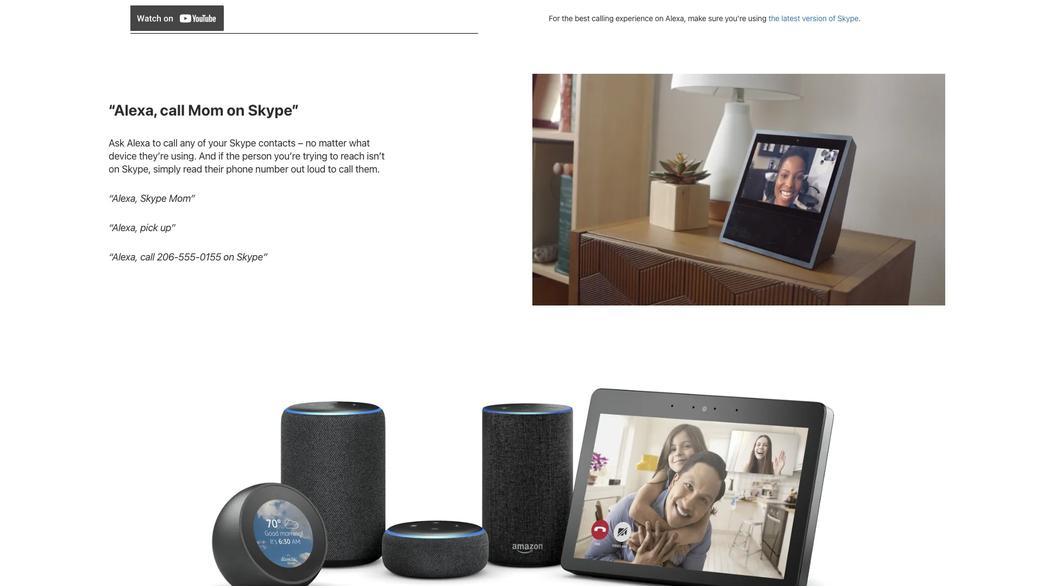 Task type: describe. For each thing, give the bounding box(es) containing it.
"alexa, skype mom"
[[109, 193, 195, 204]]

"alexa, call 206-555-0155 on skype"
[[109, 251, 267, 263]]

you're
[[274, 150, 300, 162]]

on right 0155
[[223, 251, 234, 263]]

206-
[[157, 251, 178, 263]]

call mom alexa image
[[532, 74, 945, 306]]

simply
[[153, 163, 181, 175]]

experience
[[616, 14, 653, 23]]

device
[[109, 150, 137, 162]]

what
[[349, 137, 370, 149]]

your
[[208, 137, 227, 149]]

for
[[549, 14, 560, 23]]

any
[[180, 137, 195, 149]]

trying
[[303, 150, 327, 162]]

mom"
[[169, 193, 195, 204]]

"alexa, for "alexa, call mom on skype"
[[109, 101, 157, 119]]

you're
[[725, 14, 746, 23]]

1 horizontal spatial the
[[562, 14, 573, 23]]

call left mom
[[160, 101, 185, 119]]

contacts
[[258, 137, 296, 149]]

0 vertical spatial skype
[[838, 14, 859, 23]]

0 vertical spatial to
[[152, 137, 161, 149]]

on right mom
[[227, 101, 245, 119]]

using.
[[171, 150, 197, 162]]

call down reach
[[339, 163, 353, 175]]

"alexa, for "alexa, skype mom"
[[109, 193, 138, 204]]

–
[[298, 137, 303, 149]]

pick
[[140, 222, 158, 234]]

up"
[[160, 222, 175, 234]]

they're
[[139, 150, 169, 162]]

for the best calling experience on alexa, make sure you're using the latest version of skype .
[[549, 14, 861, 23]]

0 vertical spatial of
[[829, 14, 836, 23]]

ask
[[109, 137, 124, 149]]

their
[[205, 163, 224, 175]]

calling
[[592, 14, 614, 23]]

on left alexa,
[[655, 14, 664, 23]]

"alexa, call mom on skype"
[[109, 101, 299, 119]]

mom
[[188, 101, 224, 119]]

loud
[[307, 163, 326, 175]]

"alexa, for "alexa, call 206-555-0155 on skype"
[[109, 251, 138, 263]]

on inside ask alexa to call any of your skype contacts – no matter what device they're using. and if the person you're trying to reach isn't on skype, simply read their phone number out loud to call them.
[[109, 163, 119, 175]]

ask alexa to call any of your skype contacts – no matter what device they're using. and if the person you're trying to reach isn't on skype, simply read their phone number out loud to call them.
[[109, 137, 385, 175]]



Task type: vqa. For each thing, say whether or not it's contained in the screenshot.
left of
yes



Task type: locate. For each thing, give the bounding box(es) containing it.
0 vertical spatial skype"
[[248, 101, 299, 119]]

call left 206-
[[140, 251, 155, 263]]

to right loud
[[328, 163, 336, 175]]

to
[[152, 137, 161, 149], [330, 150, 338, 162], [328, 163, 336, 175]]

make
[[688, 14, 706, 23]]

"alexa, left pick
[[109, 222, 138, 234]]

read
[[183, 163, 202, 175]]

latest
[[781, 14, 800, 23]]

the right 'if'
[[226, 150, 240, 162]]

skype up person
[[230, 137, 256, 149]]

1 vertical spatial skype
[[230, 137, 256, 149]]

skype right version
[[838, 14, 859, 23]]

number
[[255, 163, 288, 175]]

"alexa,
[[109, 101, 157, 119], [109, 193, 138, 204], [109, 222, 138, 234], [109, 251, 138, 263]]

"alexa, down "alexa, pick up"
[[109, 251, 138, 263]]

skype" up contacts
[[248, 101, 299, 119]]

best
[[575, 14, 590, 23]]

reach
[[341, 150, 365, 162]]

person
[[242, 150, 272, 162]]

"alexa, for "alexa, pick up"
[[109, 222, 138, 234]]

1 vertical spatial skype"
[[237, 251, 267, 263]]

the right for
[[562, 14, 573, 23]]

0 horizontal spatial the
[[226, 150, 240, 162]]

1 vertical spatial to
[[330, 150, 338, 162]]

on down device
[[109, 163, 119, 175]]

"alexa, down skype,
[[109, 193, 138, 204]]

of
[[829, 14, 836, 23], [197, 137, 206, 149]]

alexa
[[127, 137, 150, 149]]

call left any in the top of the page
[[163, 137, 178, 149]]

2 horizontal spatial the
[[769, 14, 780, 23]]

1 "alexa, from the top
[[109, 101, 157, 119]]

isn't
[[367, 150, 385, 162]]

the
[[562, 14, 573, 23], [769, 14, 780, 23], [226, 150, 240, 162]]

and
[[199, 150, 216, 162]]

if
[[218, 150, 224, 162]]

555-
[[178, 251, 200, 263]]

.
[[859, 14, 861, 23]]

no
[[306, 137, 316, 149]]

skype,
[[122, 163, 151, 175]]

the latest version of skype link
[[769, 14, 859, 23]]

2 vertical spatial skype
[[140, 193, 167, 204]]

skype"
[[248, 101, 299, 119], [237, 251, 267, 263]]

call
[[160, 101, 185, 119], [163, 137, 178, 149], [339, 163, 353, 175], [140, 251, 155, 263]]

the inside ask alexa to call any of your skype contacts – no matter what device they're using. and if the person you're trying to reach isn't on skype, simply read their phone number out loud to call them.
[[226, 150, 240, 162]]

version
[[802, 14, 827, 23]]

alexa devices supporting skype image
[[163, 355, 880, 587]]

of right any in the top of the page
[[197, 137, 206, 149]]

2 "alexa, from the top
[[109, 193, 138, 204]]

matter
[[319, 137, 347, 149]]

1 horizontal spatial skype
[[230, 137, 256, 149]]

skype
[[838, 14, 859, 23], [230, 137, 256, 149], [140, 193, 167, 204]]

0 horizontal spatial skype
[[140, 193, 167, 204]]

using
[[748, 14, 767, 23]]

0 horizontal spatial of
[[197, 137, 206, 149]]

"alexa, pick up"
[[109, 222, 175, 234]]

"alexa, up alexa
[[109, 101, 157, 119]]

to up they're
[[152, 137, 161, 149]]

them.
[[355, 163, 380, 175]]

of right version
[[829, 14, 836, 23]]

skype" right 0155
[[237, 251, 267, 263]]

1 vertical spatial of
[[197, 137, 206, 149]]

2 vertical spatial to
[[328, 163, 336, 175]]

alexa,
[[665, 14, 686, 23]]

4 "alexa, from the top
[[109, 251, 138, 263]]

the right using
[[769, 14, 780, 23]]

skype inside ask alexa to call any of your skype contacts – no matter what device they're using. and if the person you're trying to reach isn't on skype, simply read their phone number out loud to call them.
[[230, 137, 256, 149]]

skype left mom"
[[140, 193, 167, 204]]

2 horizontal spatial skype
[[838, 14, 859, 23]]

to down matter
[[330, 150, 338, 162]]

0155
[[200, 251, 221, 263]]

on
[[655, 14, 664, 23], [227, 101, 245, 119], [109, 163, 119, 175], [223, 251, 234, 263]]

3 "alexa, from the top
[[109, 222, 138, 234]]

out
[[291, 163, 305, 175]]

of inside ask alexa to call any of your skype contacts – no matter what device they're using. and if the person you're trying to reach isn't on skype, simply read their phone number out loud to call them.
[[197, 137, 206, 149]]

phone
[[226, 163, 253, 175]]

1 horizontal spatial of
[[829, 14, 836, 23]]

sure
[[708, 14, 723, 23]]



